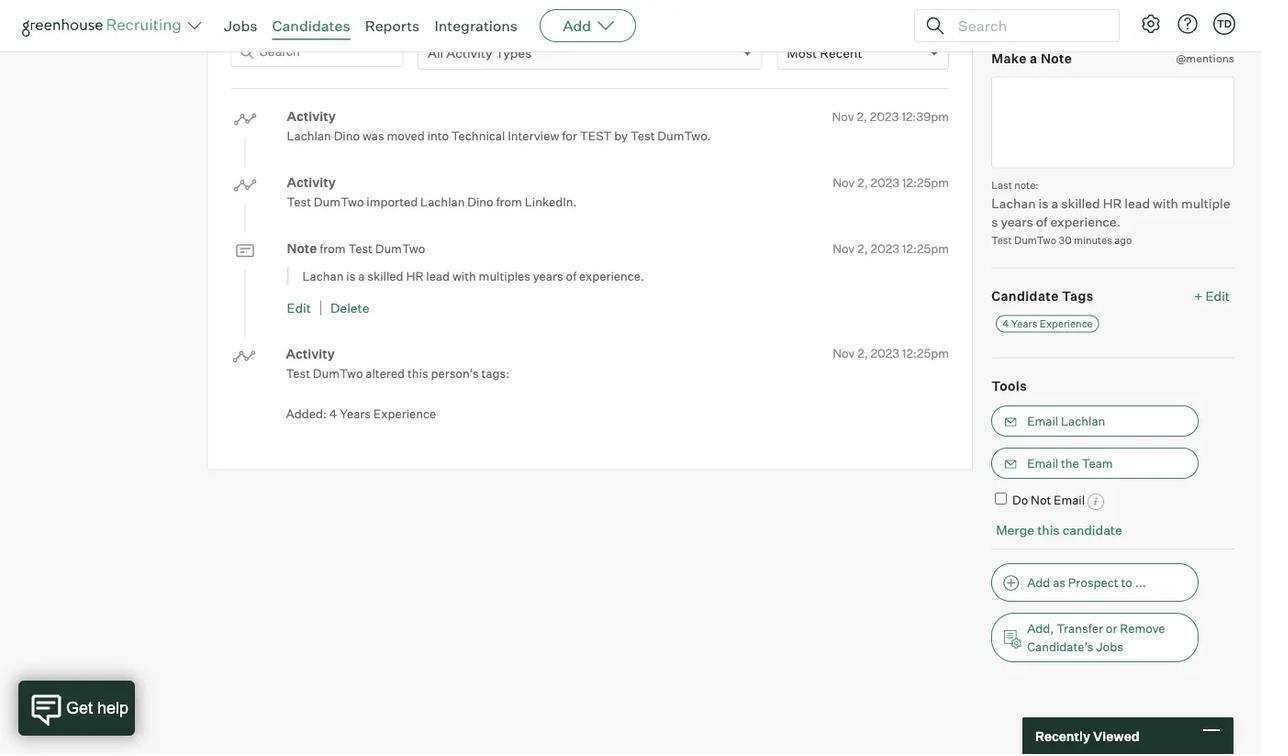 Task type: describe. For each thing, give the bounding box(es) containing it.
test inside last note: lachan is a skilled hr lead with multiple s years of experience. test dumtwo               30 minutes               ago
[[992, 234, 1013, 247]]

all activity types
[[428, 45, 532, 61]]

td
[[1218, 17, 1233, 30]]

the
[[1062, 457, 1080, 471]]

3 nov 2, 2023 12:25pm from the top
[[833, 346, 950, 361]]

recently viewed
[[1036, 729, 1140, 745]]

@mentions
[[1177, 52, 1235, 65]]

0 vertical spatial jobs
[[224, 17, 258, 35]]

email lachlan button
[[992, 406, 1200, 437]]

all
[[428, 45, 444, 61]]

0 horizontal spatial edit
[[287, 300, 311, 316]]

4 years experience link
[[997, 316, 1100, 333]]

jobs inside add, transfer or remove candidate's jobs
[[1097, 640, 1124, 655]]

merge this candidate
[[997, 523, 1123, 539]]

nov 2, 2023 12:39pm
[[833, 109, 950, 124]]

1 vertical spatial hr
[[406, 269, 424, 283]]

+ edit
[[1195, 288, 1231, 304]]

last note: lachan is a skilled hr lead with multiple s years of experience. test dumtwo               30 minutes               ago
[[992, 179, 1231, 247]]

test
[[580, 129, 612, 143]]

0 vertical spatial dino
[[334, 129, 360, 143]]

was
[[363, 129, 385, 143]]

recently
[[1036, 729, 1091, 745]]

1 vertical spatial years
[[533, 269, 564, 283]]

test dumtwo altered this person's tags:
[[286, 366, 510, 381]]

integrations
[[435, 17, 518, 35]]

make a note
[[992, 51, 1073, 67]]

@mentions link
[[1177, 50, 1235, 68]]

job setup
[[22, 22, 92, 41]]

dumtwo inside note from test dumtwo
[[375, 242, 426, 256]]

tools
[[992, 378, 1028, 394]]

0 horizontal spatial experience.
[[580, 269, 645, 283]]

with inside last note: lachan is a skilled hr lead with multiple s years of experience. test dumtwo               30 minutes               ago
[[1154, 195, 1179, 211]]

reports link
[[365, 17, 420, 35]]

12:39pm
[[902, 109, 950, 124]]

transfer
[[1057, 622, 1104, 636]]

minutes
[[1075, 234, 1113, 247]]

into
[[428, 129, 449, 143]]

0 vertical spatial experience
[[1040, 318, 1094, 330]]

1 vertical spatial skilled
[[368, 269, 404, 283]]

most recent
[[787, 45, 863, 61]]

multiple
[[1182, 195, 1231, 211]]

candidates link
[[272, 17, 351, 35]]

1 horizontal spatial dino
[[468, 195, 494, 210]]

1 vertical spatial is
[[347, 269, 356, 283]]

recent
[[820, 45, 863, 61]]

years inside 4 years experience link
[[1012, 318, 1038, 330]]

0 vertical spatial 4
[[1003, 318, 1010, 330]]

td button
[[1211, 9, 1240, 39]]

email for email the team
[[1028, 457, 1059, 471]]

job setup link
[[22, 20, 162, 42]]

add button
[[540, 9, 637, 42]]

activity down integrations
[[447, 45, 493, 61]]

dumtwo.
[[658, 129, 711, 143]]

dumtwo up note from test dumtwo
[[314, 195, 364, 210]]

lead inside last note: lachan is a skilled hr lead with multiple s years of experience. test dumtwo               30 minutes               ago
[[1125, 195, 1151, 211]]

interview
[[508, 129, 560, 143]]

add,
[[1028, 622, 1055, 636]]

technical
[[452, 129, 506, 143]]

0 horizontal spatial lachlan
[[287, 129, 331, 143]]

filter
[[418, 15, 445, 29]]

added: 4 years experience
[[286, 407, 437, 421]]

add, transfer or remove candidate's jobs button
[[992, 613, 1200, 663]]

moved
[[387, 129, 425, 143]]

by
[[615, 129, 628, 143]]

candidates
[[272, 17, 351, 35]]

types
[[496, 45, 532, 61]]

0 vertical spatial a
[[1031, 51, 1038, 67]]

1 horizontal spatial from
[[496, 195, 523, 210]]

person's
[[431, 366, 479, 381]]

not
[[1031, 493, 1052, 508]]

+ edit link
[[1191, 283, 1235, 309]]

1 horizontal spatial this
[[1038, 523, 1060, 539]]

or
[[1107, 622, 1118, 636]]

email lachlan
[[1028, 414, 1106, 429]]

team
[[1083, 457, 1114, 471]]

tags:
[[482, 366, 510, 381]]

note:
[[1015, 179, 1039, 192]]

lachan is a skilled hr lead with multiples years of experience.
[[303, 269, 645, 283]]

email the team button
[[992, 448, 1200, 480]]

merge this candidate link
[[997, 523, 1123, 539]]

1 vertical spatial lachan
[[303, 269, 344, 283]]

experience. inside last note: lachan is a skilled hr lead with multiple s years of experience. test dumtwo               30 minutes               ago
[[1051, 214, 1121, 230]]

integrations link
[[435, 17, 518, 35]]

a inside last note: lachan is a skilled hr lead with multiple s years of experience. test dumtwo               30 minutes               ago
[[1052, 195, 1059, 211]]

reports
[[365, 17, 420, 35]]

last
[[992, 179, 1013, 192]]

delete link
[[331, 300, 370, 316]]

1 vertical spatial with
[[453, 269, 477, 283]]

setup
[[51, 22, 92, 41]]

td button
[[1214, 13, 1236, 35]]

candidate's
[[1028, 640, 1094, 655]]

to
[[1122, 576, 1133, 590]]

years inside last note: lachan is a skilled hr lead with multiple s years of experience. test dumtwo               30 minutes               ago
[[1001, 214, 1034, 230]]

...
[[1136, 576, 1147, 590]]

1 horizontal spatial search text field
[[954, 12, 1103, 39]]

email for email lachlan
[[1028, 414, 1059, 429]]

dumtwo inside last note: lachan is a skilled hr lead with multiple s years of experience. test dumtwo               30 minutes               ago
[[1015, 234, 1057, 247]]

is inside last note: lachan is a skilled hr lead with multiple s years of experience. test dumtwo               30 minutes               ago
[[1039, 195, 1049, 211]]

most
[[787, 45, 818, 61]]

prospect
[[1069, 576, 1119, 590]]

add for add
[[563, 17, 592, 35]]

2 nov 2, 2023 12:25pm from the top
[[833, 241, 950, 256]]

email the team
[[1028, 457, 1114, 471]]

add as prospect to ... button
[[992, 564, 1200, 602]]

activity down edit link
[[286, 346, 335, 362]]

configure image
[[1141, 13, 1163, 35]]

activity down 'candidates' link
[[287, 108, 336, 125]]

1 nov 2, 2023 12:25pm from the top
[[833, 175, 950, 190]]

job
[[22, 22, 48, 41]]



Task type: locate. For each thing, give the bounding box(es) containing it.
0 vertical spatial email
[[1028, 414, 1059, 429]]

1 vertical spatial note
[[287, 241, 317, 257]]

of down note:
[[1037, 214, 1048, 230]]

skilled inside last note: lachan is a skilled hr lead with multiple s years of experience. test dumtwo               30 minutes               ago
[[1062, 195, 1101, 211]]

0 vertical spatial years
[[1012, 318, 1038, 330]]

1 horizontal spatial jobs
[[1097, 640, 1124, 655]]

1 vertical spatial email
[[1028, 457, 1059, 471]]

hr up ago
[[1104, 195, 1123, 211]]

search text field up make a note
[[954, 12, 1103, 39]]

edit link
[[287, 300, 311, 316]]

experience down tags
[[1040, 318, 1094, 330]]

nov 2, 2023 12:25pm
[[833, 175, 950, 190], [833, 241, 950, 256], [833, 346, 950, 361]]

0 vertical spatial lachan
[[992, 195, 1037, 211]]

test up added:
[[286, 366, 310, 381]]

0 vertical spatial 12:25pm
[[903, 175, 950, 190]]

search
[[231, 15, 267, 29]]

Search text field
[[954, 12, 1103, 39], [231, 37, 404, 67]]

0 horizontal spatial jobs
[[224, 17, 258, 35]]

as
[[1054, 576, 1066, 590]]

note right make
[[1041, 51, 1073, 67]]

search text field down 'candidates' link
[[231, 37, 404, 67]]

1 horizontal spatial experience.
[[1051, 214, 1121, 230]]

2 vertical spatial email
[[1054, 493, 1086, 508]]

is down note from test dumtwo
[[347, 269, 356, 283]]

0 horizontal spatial search text field
[[231, 37, 404, 67]]

of
[[1037, 214, 1048, 230], [566, 269, 577, 283]]

4
[[1003, 318, 1010, 330], [330, 407, 337, 421]]

lead left multiples
[[426, 269, 450, 283]]

add for add as prospect to ...
[[1028, 576, 1051, 590]]

0 horizontal spatial 4
[[330, 407, 337, 421]]

edit right +
[[1206, 288, 1231, 304]]

jobs left 'candidates' link
[[224, 17, 258, 35]]

4 right added:
[[330, 407, 337, 421]]

0 horizontal spatial years
[[533, 269, 564, 283]]

add inside popup button
[[563, 17, 592, 35]]

test inside note from test dumtwo
[[348, 242, 373, 256]]

1 horizontal spatial a
[[1031, 51, 1038, 67]]

this right altered
[[408, 366, 429, 381]]

1 vertical spatial lachlan
[[421, 195, 465, 210]]

1 vertical spatial this
[[1038, 523, 1060, 539]]

1 vertical spatial experience
[[374, 407, 437, 421]]

1 vertical spatial nov 2, 2023 12:25pm
[[833, 241, 950, 256]]

greenhouse recruiting image
[[22, 15, 187, 37]]

activity up note from test dumtwo
[[287, 175, 336, 191]]

of inside last note: lachan is a skilled hr lead with multiple s years of experience. test dumtwo               30 minutes               ago
[[1037, 214, 1048, 230]]

4 years experience
[[1003, 318, 1094, 330]]

0 horizontal spatial experience
[[374, 407, 437, 421]]

2 horizontal spatial lachlan
[[1062, 414, 1106, 429]]

dino left was
[[334, 129, 360, 143]]

1 vertical spatial of
[[566, 269, 577, 283]]

0 horizontal spatial with
[[453, 269, 477, 283]]

lachan down last
[[992, 195, 1037, 211]]

merge
[[997, 523, 1035, 539]]

1 vertical spatial add
[[1028, 576, 1051, 590]]

candidate tags
[[992, 288, 1095, 304]]

add, transfer or remove candidate's jobs
[[1028, 622, 1166, 655]]

altered
[[366, 366, 405, 381]]

test
[[631, 129, 655, 143], [287, 195, 311, 210], [992, 234, 1013, 247], [348, 242, 373, 256], [286, 366, 310, 381]]

1 horizontal spatial of
[[1037, 214, 1048, 230]]

nov
[[833, 109, 855, 124], [833, 175, 855, 190], [833, 241, 855, 256], [833, 346, 855, 361]]

note up edit link
[[287, 241, 317, 257]]

30
[[1059, 234, 1072, 247]]

lead up ago
[[1125, 195, 1151, 211]]

0 horizontal spatial lead
[[426, 269, 450, 283]]

+
[[1195, 288, 1204, 304]]

lachlan right imported
[[421, 195, 465, 210]]

edit
[[1206, 288, 1231, 304], [287, 300, 311, 316]]

with left multiples
[[453, 269, 477, 283]]

0 horizontal spatial is
[[347, 269, 356, 283]]

jobs link
[[224, 17, 258, 35]]

0 vertical spatial nov 2, 2023 12:25pm
[[833, 175, 950, 190]]

activity
[[447, 45, 493, 61], [287, 108, 336, 125], [287, 175, 336, 191], [286, 346, 335, 362]]

2 vertical spatial a
[[358, 269, 365, 283]]

remove
[[1121, 622, 1166, 636]]

delete
[[331, 300, 370, 316]]

jobs down the or
[[1097, 640, 1124, 655]]

1 horizontal spatial experience
[[1040, 318, 1094, 330]]

1 horizontal spatial add
[[1028, 576, 1051, 590]]

experience.
[[1051, 214, 1121, 230], [580, 269, 645, 283]]

4 down candidate
[[1003, 318, 1010, 330]]

0 vertical spatial lead
[[1125, 195, 1151, 211]]

years right multiples
[[533, 269, 564, 283]]

years
[[1012, 318, 1038, 330], [340, 407, 371, 421]]

tags
[[1063, 288, 1095, 304]]

0 horizontal spatial dino
[[334, 129, 360, 143]]

1 horizontal spatial 4
[[1003, 318, 1010, 330]]

add inside button
[[1028, 576, 1051, 590]]

from inside note from test dumtwo
[[320, 242, 346, 256]]

1 horizontal spatial with
[[1154, 195, 1179, 211]]

0 horizontal spatial note
[[287, 241, 317, 257]]

1 horizontal spatial lachan
[[992, 195, 1037, 211]]

12:25pm
[[903, 175, 950, 190], [903, 241, 950, 256], [903, 346, 950, 361]]

experience down test dumtwo altered this person's tags:
[[374, 407, 437, 421]]

0 vertical spatial lachlan
[[287, 129, 331, 143]]

candidate
[[992, 288, 1060, 304]]

lachlan inside button
[[1062, 414, 1106, 429]]

0 horizontal spatial this
[[408, 366, 429, 381]]

1 vertical spatial jobs
[[1097, 640, 1124, 655]]

1 horizontal spatial lead
[[1125, 195, 1151, 211]]

dumtwo down imported
[[375, 242, 426, 256]]

None text field
[[992, 77, 1235, 169]]

skilled
[[1062, 195, 1101, 211], [368, 269, 404, 283]]

0 horizontal spatial hr
[[406, 269, 424, 283]]

viewed
[[1094, 729, 1140, 745]]

email up email the team
[[1028, 414, 1059, 429]]

1 horizontal spatial lachlan
[[421, 195, 465, 210]]

1 12:25pm from the top
[[903, 175, 950, 190]]

test up note from test dumtwo
[[287, 195, 311, 210]]

this down 'do not email'
[[1038, 523, 1060, 539]]

0 vertical spatial years
[[1001, 214, 1034, 230]]

Do Not Email checkbox
[[996, 493, 1008, 505]]

of right multiples
[[566, 269, 577, 283]]

lachan up edit link
[[303, 269, 344, 283]]

1 vertical spatial 12:25pm
[[903, 241, 950, 256]]

1 vertical spatial from
[[320, 242, 346, 256]]

0 vertical spatial with
[[1154, 195, 1179, 211]]

0 horizontal spatial skilled
[[368, 269, 404, 283]]

1 vertical spatial dino
[[468, 195, 494, 210]]

0 vertical spatial from
[[496, 195, 523, 210]]

1 vertical spatial a
[[1052, 195, 1059, 211]]

from up delete
[[320, 242, 346, 256]]

add as prospect to ...
[[1028, 576, 1147, 590]]

hr inside last note: lachan is a skilled hr lead with multiple s years of experience. test dumtwo               30 minutes               ago
[[1104, 195, 1123, 211]]

1 horizontal spatial years
[[1001, 214, 1034, 230]]

2 vertical spatial nov 2, 2023 12:25pm
[[833, 346, 950, 361]]

email right not
[[1054, 493, 1086, 508]]

3 12:25pm from the top
[[903, 346, 950, 361]]

dumtwo up "added: 4 years experience"
[[313, 366, 363, 381]]

skilled down note from test dumtwo
[[368, 269, 404, 283]]

dino down "technical" on the top of page
[[468, 195, 494, 210]]

lachlan up email the team button
[[1062, 414, 1106, 429]]

0 vertical spatial is
[[1039, 195, 1049, 211]]

linkedin.
[[525, 195, 577, 210]]

0 vertical spatial this
[[408, 366, 429, 381]]

for
[[562, 129, 578, 143]]

lachlan dino was moved into technical interview for test by test dumtwo.
[[287, 129, 711, 143]]

dino
[[334, 129, 360, 143], [468, 195, 494, 210]]

1 horizontal spatial years
[[1012, 318, 1038, 330]]

a
[[1031, 51, 1038, 67], [1052, 195, 1059, 211], [358, 269, 365, 283]]

lachlan left was
[[287, 129, 331, 143]]

skilled up 'minutes'
[[1062, 195, 1101, 211]]

2 12:25pm from the top
[[903, 241, 950, 256]]

from left linkedin.
[[496, 195, 523, 210]]

edit left delete link
[[287, 300, 311, 316]]

this
[[408, 366, 429, 381], [1038, 523, 1060, 539]]

test down s
[[992, 234, 1013, 247]]

multiples
[[479, 269, 531, 283]]

make
[[992, 51, 1028, 67]]

1 vertical spatial years
[[340, 407, 371, 421]]

note from test dumtwo
[[287, 241, 426, 257]]

dumtwo
[[314, 195, 364, 210], [1015, 234, 1057, 247], [375, 242, 426, 256], [313, 366, 363, 381]]

1 horizontal spatial skilled
[[1062, 195, 1101, 211]]

lead
[[1125, 195, 1151, 211], [426, 269, 450, 283]]

0 horizontal spatial a
[[358, 269, 365, 283]]

1 vertical spatial lead
[[426, 269, 450, 283]]

0 horizontal spatial from
[[320, 242, 346, 256]]

lachan
[[992, 195, 1037, 211], [303, 269, 344, 283]]

do not email
[[1013, 493, 1086, 508]]

note
[[1041, 51, 1073, 67], [287, 241, 317, 257]]

dumtwo left 30
[[1015, 234, 1057, 247]]

most recent option
[[787, 45, 863, 61]]

0 vertical spatial skilled
[[1062, 195, 1101, 211]]

ago
[[1115, 234, 1133, 247]]

0 horizontal spatial add
[[563, 17, 592, 35]]

0 vertical spatial of
[[1037, 214, 1048, 230]]

0 horizontal spatial of
[[566, 269, 577, 283]]

jobs
[[224, 17, 258, 35], [1097, 640, 1124, 655]]

test dumtwo imported lachlan dino from linkedin.
[[287, 195, 577, 210]]

lachan inside last note: lachan is a skilled hr lead with multiple s years of experience. test dumtwo               30 minutes               ago
[[992, 195, 1037, 211]]

test right the "by"
[[631, 129, 655, 143]]

1 horizontal spatial hr
[[1104, 195, 1123, 211]]

1 horizontal spatial note
[[1041, 51, 1073, 67]]

added:
[[286, 407, 327, 421]]

0 horizontal spatial years
[[340, 407, 371, 421]]

0 horizontal spatial lachan
[[303, 269, 344, 283]]

s
[[992, 214, 999, 230]]

1 vertical spatial 4
[[330, 407, 337, 421]]

1 horizontal spatial edit
[[1206, 288, 1231, 304]]

experience
[[1040, 318, 1094, 330], [374, 407, 437, 421]]

lachlan
[[287, 129, 331, 143], [421, 195, 465, 210], [1062, 414, 1106, 429]]

years down candidate
[[1012, 318, 1038, 330]]

0 vertical spatial note
[[1041, 51, 1073, 67]]

0 vertical spatial experience.
[[1051, 214, 1121, 230]]

is down note:
[[1039, 195, 1049, 211]]

0 vertical spatial add
[[563, 17, 592, 35]]

from
[[496, 195, 523, 210], [320, 242, 346, 256]]

hr down note from test dumtwo
[[406, 269, 424, 283]]

do
[[1013, 493, 1029, 508]]

2 horizontal spatial a
[[1052, 195, 1059, 211]]

test down imported
[[348, 242, 373, 256]]

1 horizontal spatial is
[[1039, 195, 1049, 211]]

years right s
[[1001, 214, 1034, 230]]

0 vertical spatial hr
[[1104, 195, 1123, 211]]

years right added:
[[340, 407, 371, 421]]

1 vertical spatial experience.
[[580, 269, 645, 283]]

candidate
[[1063, 523, 1123, 539]]

is
[[1039, 195, 1049, 211], [347, 269, 356, 283]]

with left multiple
[[1154, 195, 1179, 211]]

2 vertical spatial lachlan
[[1062, 414, 1106, 429]]

email left the
[[1028, 457, 1059, 471]]

imported
[[367, 195, 418, 210]]

2 vertical spatial 12:25pm
[[903, 346, 950, 361]]



Task type: vqa. For each thing, say whether or not it's contained in the screenshot.
4 Years Experience link
yes



